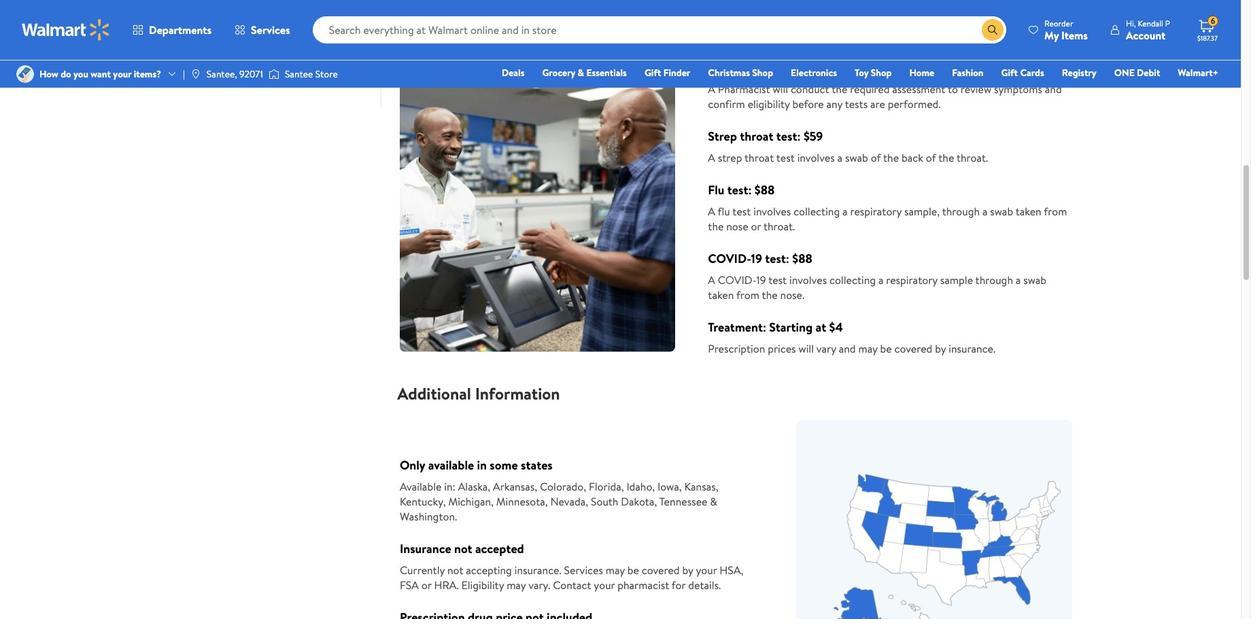 Task type: describe. For each thing, give the bounding box(es) containing it.
conduct
[[791, 82, 830, 97]]

some
[[490, 457, 518, 474]]

toy shop
[[855, 66, 892, 80]]

eligibility
[[462, 578, 504, 593]]

in
[[477, 457, 487, 474]]

treatment:
[[709, 319, 767, 336]]

nose.
[[781, 288, 805, 303]]

will inside assessment: $70 a pharmacist will conduct the required assessment to review symptoms and confirm eligibility before any tests are performed.
[[773, 82, 789, 97]]

details.
[[689, 578, 721, 593]]

to
[[948, 82, 959, 97]]

flu
[[709, 182, 725, 199]]

0 vertical spatial not
[[454, 541, 473, 558]]

at
[[816, 319, 827, 336]]

items?
[[134, 67, 161, 81]]

how
[[39, 67, 58, 81]]

|
[[183, 67, 185, 81]]

1 vertical spatial covid-
[[718, 273, 757, 288]]

shop for christmas shop
[[753, 66, 774, 80]]

respiratory inside covid-19 test: $88 a covid-19 test involves collecting a respiratory sample through a swab taken from the nose.
[[887, 273, 938, 288]]

account
[[1127, 28, 1166, 43]]

christmas
[[708, 66, 750, 80]]

test: inside the flu test: $88 a flu test involves collecting a respiratory sample, through a swab taken from the nose or throat.
[[728, 182, 752, 199]]

test: for throat
[[777, 128, 801, 145]]

6 $187.37
[[1198, 15, 1219, 43]]

92071
[[240, 67, 263, 81]]

$59
[[804, 128, 823, 145]]

& inside grocery & essentials "link"
[[578, 66, 585, 80]]

walmart+
[[1179, 66, 1219, 80]]

the right back
[[939, 150, 955, 165]]

from inside covid-19 test: $88 a covid-19 test involves collecting a respiratory sample through a swab taken from the nose.
[[737, 288, 760, 303]]

1 horizontal spatial your
[[594, 578, 615, 593]]

fy24 3130449 006 hw test treat new cp new modules 0721 bulleted list d.jpg image
[[400, 76, 676, 353]]

a inside assessment: $70 a pharmacist will conduct the required assessment to review symptoms and confirm eligibility before any tests are performed.
[[709, 82, 716, 97]]

6
[[1212, 15, 1216, 27]]

christmas shop link
[[702, 65, 780, 80]]

pay
[[207, 19, 222, 33]]

electronics
[[791, 66, 838, 80]]

home
[[910, 66, 935, 80]]

throat. inside the flu test: $88 a flu test involves collecting a respiratory sample, through a swab taken from the nose or throat.
[[764, 219, 796, 234]]

one debit
[[1115, 66, 1161, 80]]

one
[[1115, 66, 1135, 80]]

gift cards
[[1002, 66, 1045, 80]]

my
[[224, 19, 236, 33]]

p
[[1166, 17, 1171, 29]]

flu test: $88 a flu test involves collecting a respiratory sample, through a swab taken from the nose or throat.
[[709, 182, 1068, 234]]

accepted
[[476, 541, 524, 558]]

cards
[[1021, 66, 1045, 80]]

1 vertical spatial 19
[[757, 273, 767, 288]]

additional
[[398, 382, 471, 406]]

registry link
[[1056, 65, 1103, 80]]

the inside the flu test: $88 a flu test involves collecting a respiratory sample, through a swab taken from the nose or throat.
[[709, 219, 724, 234]]

swab inside the flu test: $88 a flu test involves collecting a respiratory sample, through a swab taken from the nose or throat.
[[991, 204, 1014, 219]]

0 vertical spatial 19
[[752, 250, 763, 267]]

test for 19
[[769, 273, 787, 288]]

pricing
[[398, 21, 448, 44]]

are
[[871, 97, 886, 112]]

walmart insurance services image
[[169, 55, 196, 82]]

prescription
[[709, 342, 766, 357]]

christmas shop
[[708, 66, 774, 80]]

1 horizontal spatial may
[[606, 563, 625, 578]]

the inside covid-19 test: $88 a covid-19 test involves collecting a respiratory sample through a swab taken from the nose.
[[762, 288, 778, 303]]

only available in some states available in: alaska, arkansas, colorado, florida, idaho, iowa, kansas, kentucky, michigan, minnesota, nevada, south dakota, tennessee & washington.
[[400, 457, 719, 525]]

iowa,
[[658, 480, 682, 495]]

0 vertical spatial throat
[[740, 128, 774, 145]]

involves inside the flu test: $88 a flu test involves collecting a respiratory sample, through a swab taken from the nose or throat.
[[754, 204, 792, 219]]

debit
[[1138, 66, 1161, 80]]

and inside treatment: starting at $4 prescription prices will vary and may be covered by insurance.
[[839, 342, 856, 357]]

hra.
[[434, 578, 459, 593]]

a up treatment: starting at $4 prescription prices will vary and may be covered by insurance.
[[879, 273, 884, 288]]

& inside only available in some states available in: alaska, arkansas, colorado, florida, idaho, iowa, kansas, kentucky, michigan, minnesota, nevada, south dakota, tennessee & washington.
[[711, 495, 718, 510]]

want
[[91, 67, 111, 81]]

a down strep throat test: $59 a strep throat test involves a swab of the back of the throat. in the right top of the page
[[843, 204, 848, 219]]

walmart image
[[22, 19, 110, 41]]

1 vertical spatial not
[[448, 563, 464, 578]]

kansas,
[[685, 480, 719, 495]]

colorado,
[[540, 480, 587, 495]]

insurance services
[[207, 62, 284, 76]]

involves for $59
[[798, 150, 835, 165]]

available
[[428, 457, 474, 474]]

hi,
[[1127, 17, 1137, 29]]

test inside the flu test: $88 a flu test involves collecting a respiratory sample, through a swab taken from the nose or throat.
[[733, 204, 751, 219]]

0 horizontal spatial your
[[113, 67, 132, 81]]

santee, 92071
[[207, 67, 263, 81]]

pay my bill link
[[207, 18, 251, 33]]

a inside strep throat test: $59 a strep throat test involves a swab of the back of the throat.
[[709, 150, 716, 165]]

0 horizontal spatial may
[[507, 578, 526, 593]]

currently
[[400, 563, 445, 578]]

idaho,
[[627, 480, 655, 495]]

essentials
[[587, 66, 627, 80]]

santee,
[[207, 67, 237, 81]]

departments button
[[121, 14, 223, 46]]

do
[[61, 67, 71, 81]]

kendall
[[1139, 17, 1164, 29]]

Walmart Site-Wide search field
[[313, 16, 1007, 44]]

test for throat
[[777, 150, 795, 165]]

in:
[[444, 480, 456, 495]]

gift for gift finder
[[645, 66, 662, 80]]

reorder
[[1045, 17, 1074, 29]]

grocery & essentials
[[543, 66, 627, 80]]

walmart+ link
[[1173, 65, 1225, 80]]

dakota,
[[621, 495, 657, 510]]

by inside "insurance not accepted currently not accepting insurance. services may be covered by your hsa, fsa or hra. eligibility may vary. contact your pharmacist for details."
[[683, 563, 694, 578]]

will inside treatment: starting at $4 prescription prices will vary and may be covered by insurance.
[[799, 342, 814, 357]]

before
[[793, 97, 824, 112]]

a right sample,
[[983, 204, 988, 219]]

and inside assessment: $70 a pharmacist will conduct the required assessment to review symptoms and confirm eligibility before any tests are performed.
[[1046, 82, 1063, 97]]

respiratory inside the flu test: $88 a flu test involves collecting a respiratory sample, through a swab taken from the nose or throat.
[[851, 204, 902, 219]]

my
[[1045, 28, 1060, 43]]

treatment: starting at $4 prescription prices will vary and may be covered by insurance.
[[709, 319, 996, 357]]

Search search field
[[313, 16, 1007, 44]]

insurance for not
[[400, 541, 452, 558]]

additional information
[[398, 382, 560, 406]]

grocery
[[543, 66, 576, 80]]

washington.
[[400, 510, 457, 525]]

registry
[[1063, 66, 1097, 80]]

covered inside "insurance not accepted currently not accepting insurance. services may be covered by your hsa, fsa or hra. eligibility may vary. contact your pharmacist for details."
[[642, 563, 680, 578]]

or inside "insurance not accepted currently not accepting insurance. services may be covered by your hsa, fsa or hra. eligibility may vary. contact your pharmacist for details."
[[422, 578, 432, 593]]

swab inside covid-19 test: $88 a covid-19 test involves collecting a respiratory sample through a swab taken from the nose.
[[1024, 273, 1047, 288]]

$88 inside covid-19 test: $88 a covid-19 test involves collecting a respiratory sample through a swab taken from the nose.
[[793, 250, 813, 267]]

pharmacist
[[718, 82, 771, 97]]

you
[[74, 67, 88, 81]]

tennessee
[[660, 495, 708, 510]]

a inside covid-19 test: $88 a covid-19 test involves collecting a respiratory sample through a swab taken from the nose.
[[709, 273, 716, 288]]

performed.
[[888, 97, 941, 112]]

insurance. inside treatment: starting at $4 prescription prices will vary and may be covered by insurance.
[[949, 342, 996, 357]]

$4
[[830, 319, 844, 336]]

information
[[475, 382, 560, 406]]

santee
[[285, 67, 313, 81]]

be inside "insurance not accepted currently not accepting insurance. services may be covered by your hsa, fsa or hra. eligibility may vary. contact your pharmacist for details."
[[628, 563, 640, 578]]

$88 inside the flu test: $88 a flu test involves collecting a respiratory sample, through a swab taken from the nose or throat.
[[755, 182, 775, 199]]

fashion
[[953, 66, 984, 80]]



Task type: vqa. For each thing, say whether or not it's contained in the screenshot.
Walmart Site-Wide search box
yes



Task type: locate. For each thing, give the bounding box(es) containing it.
0 vertical spatial involves
[[798, 150, 835, 165]]

0 horizontal spatial and
[[839, 342, 856, 357]]

 image for santee store
[[269, 67, 280, 81]]

required
[[851, 82, 890, 97]]

deals
[[502, 66, 525, 80]]

0 vertical spatial collecting
[[794, 204, 840, 219]]

services inside "services" dropdown button
[[251, 22, 290, 37]]

swab inside strep throat test: $59 a strep throat test involves a swab of the back of the throat.
[[846, 150, 869, 165]]

2 of from the left
[[927, 150, 937, 165]]

0 vertical spatial test
[[777, 150, 795, 165]]

available in: alaska, arkansas, colorado, florida, idaho, iowa, kansas, kentucky, michigan, minnesota, nevada, south dakota, tennessee & washington image
[[797, 421, 1073, 620]]

the left 'nose'
[[709, 219, 724, 234]]

test up starting
[[769, 273, 787, 288]]

0 vertical spatial by
[[936, 342, 947, 357]]

1 vertical spatial and
[[839, 342, 856, 357]]

1 horizontal spatial taken
[[1016, 204, 1042, 219]]

through inside covid-19 test: $88 a covid-19 test involves collecting a respiratory sample through a swab taken from the nose.
[[976, 273, 1014, 288]]

home link
[[904, 65, 941, 80]]

a left flu
[[709, 204, 716, 219]]

of
[[871, 150, 881, 165], [927, 150, 937, 165]]

respiratory
[[851, 204, 902, 219], [887, 273, 938, 288]]

through right sample
[[976, 273, 1014, 288]]

sample,
[[905, 204, 940, 219]]

0 vertical spatial services
[[251, 22, 290, 37]]

& right tennessee
[[711, 495, 718, 510]]

0 horizontal spatial $88
[[755, 182, 775, 199]]

1 vertical spatial test:
[[728, 182, 752, 199]]

2 vertical spatial involves
[[790, 273, 827, 288]]

will down '$70'
[[773, 82, 789, 97]]

search icon image
[[988, 24, 999, 35]]

0 vertical spatial and
[[1046, 82, 1063, 97]]

 image
[[269, 67, 280, 81], [190, 69, 201, 80]]

the right conduct
[[832, 82, 848, 97]]

test: right flu
[[728, 182, 752, 199]]

available
[[400, 480, 442, 495]]

2 horizontal spatial your
[[696, 563, 717, 578]]

test:
[[777, 128, 801, 145], [728, 182, 752, 199], [766, 250, 790, 267]]

through inside the flu test: $88 a flu test involves collecting a respiratory sample, through a swab taken from the nose or throat.
[[943, 204, 980, 219]]

1 horizontal spatial shop
[[871, 66, 892, 80]]

taken inside the flu test: $88 a flu test involves collecting a respiratory sample, through a swab taken from the nose or throat.
[[1016, 204, 1042, 219]]

1 horizontal spatial of
[[927, 150, 937, 165]]

1 vertical spatial taken
[[709, 288, 734, 303]]

0 vertical spatial will
[[773, 82, 789, 97]]

or right 'nose'
[[752, 219, 762, 234]]

2 vertical spatial swab
[[1024, 273, 1047, 288]]

from inside the flu test: $88 a flu test involves collecting a respiratory sample, through a swab taken from the nose or throat.
[[1045, 204, 1068, 219]]

0 vertical spatial swab
[[846, 150, 869, 165]]

and right vary
[[839, 342, 856, 357]]

a left the strep
[[709, 150, 716, 165]]

1 horizontal spatial will
[[799, 342, 814, 357]]

1 vertical spatial collecting
[[830, 273, 876, 288]]

0 vertical spatial covered
[[895, 342, 933, 357]]

1 horizontal spatial gift
[[1002, 66, 1019, 80]]

1 a from the top
[[709, 82, 716, 97]]

taken inside covid-19 test: $88 a covid-19 test involves collecting a respiratory sample through a swab taken from the nose.
[[709, 288, 734, 303]]

strep throat test: $59 a strep throat test involves a swab of the back of the throat.
[[709, 128, 989, 165]]

flu
[[718, 204, 731, 219]]

1 horizontal spatial from
[[1045, 204, 1068, 219]]

covered inside treatment: starting at $4 prescription prices will vary and may be covered by insurance.
[[895, 342, 933, 357]]

sample
[[941, 273, 974, 288]]

hi, kendall p account
[[1127, 17, 1171, 43]]

shop right toy
[[871, 66, 892, 80]]

gift finder
[[645, 66, 691, 80]]

0 horizontal spatial throat.
[[764, 219, 796, 234]]

services inside "insurance not accepted currently not accepting insurance. services may be covered by your hsa, fsa or hra. eligibility may vary. contact your pharmacist for details."
[[564, 563, 603, 578]]

1 vertical spatial services
[[249, 62, 284, 76]]

1 vertical spatial &
[[711, 495, 718, 510]]

insurance
[[207, 62, 247, 76], [400, 541, 452, 558]]

throat right 'strep'
[[740, 128, 774, 145]]

1 horizontal spatial covered
[[895, 342, 933, 357]]

0 vertical spatial through
[[943, 204, 980, 219]]

0 vertical spatial be
[[881, 342, 892, 357]]

1 horizontal spatial throat.
[[957, 150, 989, 165]]

0 vertical spatial insurance.
[[949, 342, 996, 357]]

services
[[251, 22, 290, 37], [249, 62, 284, 76], [564, 563, 603, 578]]

fsa
[[400, 578, 419, 593]]

only
[[400, 457, 426, 474]]

1 horizontal spatial or
[[752, 219, 762, 234]]

test: for 19
[[766, 250, 790, 267]]

tests
[[846, 97, 868, 112]]

throat right the strep
[[745, 150, 774, 165]]

$88
[[755, 182, 775, 199], [793, 250, 813, 267]]

gift up symptoms
[[1002, 66, 1019, 80]]

involves right 'nose'
[[754, 204, 792, 219]]

insurance inside "insurance not accepted currently not accepting insurance. services may be covered by your hsa, fsa or hra. eligibility may vary. contact your pharmacist for details."
[[400, 541, 452, 558]]

1 vertical spatial through
[[976, 273, 1014, 288]]

0 vertical spatial test:
[[777, 128, 801, 145]]

2 shop from the left
[[871, 66, 892, 80]]

not right currently
[[448, 563, 464, 578]]

gift left finder
[[645, 66, 662, 80]]

test inside covid-19 test: $88 a covid-19 test involves collecting a respiratory sample through a swab taken from the nose.
[[769, 273, 787, 288]]

respiratory left sample,
[[851, 204, 902, 219]]

0 horizontal spatial taken
[[709, 288, 734, 303]]

may inside treatment: starting at $4 prescription prices will vary and may be covered by insurance.
[[859, 342, 878, 357]]

toy shop link
[[849, 65, 898, 80]]

states
[[521, 457, 553, 474]]

1 vertical spatial by
[[683, 563, 694, 578]]

gift for gift cards
[[1002, 66, 1019, 80]]

a up treatment:
[[709, 273, 716, 288]]

throat. right back
[[957, 150, 989, 165]]

1 horizontal spatial &
[[711, 495, 718, 510]]

finder
[[664, 66, 691, 80]]

accepting
[[466, 563, 512, 578]]

may right vary
[[859, 342, 878, 357]]

back
[[902, 150, 924, 165]]

a
[[838, 150, 843, 165], [843, 204, 848, 219], [983, 204, 988, 219], [879, 273, 884, 288], [1016, 273, 1022, 288]]

insurance for services
[[207, 62, 247, 76]]

the left the "nose."
[[762, 288, 778, 303]]

1 horizontal spatial by
[[936, 342, 947, 357]]

1 vertical spatial will
[[799, 342, 814, 357]]

1 gift from the left
[[645, 66, 662, 80]]

0 horizontal spatial &
[[578, 66, 585, 80]]

1 shop from the left
[[753, 66, 774, 80]]

may
[[859, 342, 878, 357], [606, 563, 625, 578], [507, 578, 526, 593]]

2 vertical spatial test
[[769, 273, 787, 288]]

a down any
[[838, 150, 843, 165]]

0 horizontal spatial covered
[[642, 563, 680, 578]]

departments
[[149, 22, 212, 37]]

involves inside covid-19 test: $88 a covid-19 test involves collecting a respiratory sample through a swab taken from the nose.
[[790, 273, 827, 288]]

be inside treatment: starting at $4 prescription prices will vary and may be covered by insurance.
[[881, 342, 892, 357]]

of right back
[[927, 150, 937, 165]]

0 vertical spatial covid-
[[709, 250, 752, 267]]

0 horizontal spatial gift
[[645, 66, 662, 80]]

1 horizontal spatial insurance.
[[949, 342, 996, 357]]

1 vertical spatial involves
[[754, 204, 792, 219]]

test right the strep
[[777, 150, 795, 165]]

test inside strep throat test: $59 a strep throat test involves a swab of the back of the throat.
[[777, 150, 795, 165]]

shop for toy shop
[[871, 66, 892, 80]]

1 vertical spatial insurance
[[400, 541, 452, 558]]

a inside the flu test: $88 a flu test involves collecting a respiratory sample, through a swab taken from the nose or throat.
[[709, 204, 716, 219]]

gift
[[645, 66, 662, 80], [1002, 66, 1019, 80]]

0 vertical spatial or
[[752, 219, 762, 234]]

1 vertical spatial be
[[628, 563, 640, 578]]

covered
[[895, 342, 933, 357], [642, 563, 680, 578]]

1 horizontal spatial and
[[1046, 82, 1063, 97]]

1 vertical spatial from
[[737, 288, 760, 303]]

$88 up the "nose."
[[793, 250, 813, 267]]

be left for
[[628, 563, 640, 578]]

services left the santee
[[249, 62, 284, 76]]

0 vertical spatial throat.
[[957, 150, 989, 165]]

test: up the "nose."
[[766, 250, 790, 267]]

your
[[113, 67, 132, 81], [696, 563, 717, 578], [594, 578, 615, 593]]

alaska,
[[458, 480, 491, 495]]

1 vertical spatial throat.
[[764, 219, 796, 234]]

your right contact
[[594, 578, 615, 593]]

0 horizontal spatial of
[[871, 150, 881, 165]]

the left back
[[884, 150, 900, 165]]

2 gift from the left
[[1002, 66, 1019, 80]]

a down christmas
[[709, 82, 716, 97]]

by inside treatment: starting at $4 prescription prices will vary and may be covered by insurance.
[[936, 342, 947, 357]]

nevada,
[[551, 495, 589, 510]]

1 vertical spatial throat
[[745, 150, 774, 165]]

vary
[[817, 342, 837, 357]]

covid- up treatment:
[[718, 273, 757, 288]]

0 horizontal spatial insurance
[[207, 62, 247, 76]]

1 horizontal spatial  image
[[269, 67, 280, 81]]

of left back
[[871, 150, 881, 165]]

2 vertical spatial test:
[[766, 250, 790, 267]]

shop left '$70'
[[753, 66, 774, 80]]

3 a from the top
[[709, 204, 716, 219]]

respiratory left sample
[[887, 273, 938, 288]]

1 of from the left
[[871, 150, 881, 165]]

$88 right flu
[[755, 182, 775, 199]]

0 horizontal spatial be
[[628, 563, 640, 578]]

 image for santee, 92071
[[190, 69, 201, 80]]

& right grocery
[[578, 66, 585, 80]]

0 horizontal spatial swab
[[846, 150, 869, 165]]

eligibility
[[748, 97, 790, 112]]

0 horizontal spatial shop
[[753, 66, 774, 80]]

0 vertical spatial insurance
[[207, 62, 247, 76]]

collecting
[[794, 204, 840, 219], [830, 273, 876, 288]]

0 horizontal spatial will
[[773, 82, 789, 97]]

not up accepting
[[454, 541, 473, 558]]

services right my
[[251, 22, 290, 37]]

2 a from the top
[[709, 150, 716, 165]]

starting
[[770, 319, 813, 336]]

any
[[827, 97, 843, 112]]

 image right |
[[190, 69, 201, 80]]

the inside assessment: $70 a pharmacist will conduct the required assessment to review symptoms and confirm eligibility before any tests are performed.
[[832, 82, 848, 97]]

2 vertical spatial services
[[564, 563, 603, 578]]

shop
[[753, 66, 774, 80], [871, 66, 892, 80]]

a right sample
[[1016, 273, 1022, 288]]

1 vertical spatial insurance.
[[515, 563, 562, 578]]

1 vertical spatial test
[[733, 204, 751, 219]]

4 a from the top
[[709, 273, 716, 288]]

insurance. inside "insurance not accepted currently not accepting insurance. services may be covered by your hsa, fsa or hra. eligibility may vary. contact your pharmacist for details."
[[515, 563, 562, 578]]

test right flu
[[733, 204, 751, 219]]

1 vertical spatial swab
[[991, 204, 1014, 219]]

electronics link
[[785, 65, 844, 80]]

collecting inside covid-19 test: $88 a covid-19 test involves collecting a respiratory sample through a swab taken from the nose.
[[830, 273, 876, 288]]

2 horizontal spatial may
[[859, 342, 878, 357]]

1 horizontal spatial insurance
[[400, 541, 452, 558]]

hsa,
[[720, 563, 744, 578]]

0 vertical spatial respiratory
[[851, 204, 902, 219]]

confirm
[[709, 97, 746, 112]]

test
[[777, 150, 795, 165], [733, 204, 751, 219], [769, 273, 787, 288]]

0 vertical spatial $88
[[755, 182, 775, 199]]

test: inside covid-19 test: $88 a covid-19 test involves collecting a respiratory sample through a swab taken from the nose.
[[766, 250, 790, 267]]

and down registry
[[1046, 82, 1063, 97]]

1 vertical spatial respiratory
[[887, 273, 938, 288]]

0 horizontal spatial insurance.
[[515, 563, 562, 578]]

test: left $59
[[777, 128, 801, 145]]

may left vary.
[[507, 578, 526, 593]]

a inside strep throat test: $59 a strep throat test involves a swab of the back of the throat.
[[838, 150, 843, 165]]

0 vertical spatial taken
[[1016, 204, 1042, 219]]

involves for $88
[[790, 273, 827, 288]]

services button
[[223, 14, 302, 46]]

or inside the flu test: $88 a flu test involves collecting a respiratory sample, through a swab taken from the nose or throat.
[[752, 219, 762, 234]]

test: inside strep throat test: $59 a strep throat test involves a swab of the back of the throat.
[[777, 128, 801, 145]]

and
[[1046, 82, 1063, 97], [839, 342, 856, 357]]

involves up at
[[790, 273, 827, 288]]

 image right 92071
[[269, 67, 280, 81]]

swab
[[846, 150, 869, 165], [991, 204, 1014, 219], [1024, 273, 1047, 288]]

1 vertical spatial $88
[[793, 250, 813, 267]]

review
[[961, 82, 992, 97]]

your left hsa,
[[696, 563, 717, 578]]

through right sample,
[[943, 204, 980, 219]]

covid- down 'nose'
[[709, 250, 752, 267]]

1 horizontal spatial $88
[[793, 250, 813, 267]]

through
[[943, 204, 980, 219], [976, 273, 1014, 288]]

1 vertical spatial covered
[[642, 563, 680, 578]]

pay my bill
[[207, 19, 251, 33]]

may right contact
[[606, 563, 625, 578]]

0 horizontal spatial by
[[683, 563, 694, 578]]

minnesota,
[[497, 495, 548, 510]]

will left vary
[[799, 342, 814, 357]]

0 horizontal spatial from
[[737, 288, 760, 303]]

 image
[[16, 65, 34, 83]]

santee store
[[285, 67, 338, 81]]

gift inside "link"
[[1002, 66, 1019, 80]]

covid-19 test: $88 a covid-19 test involves collecting a respiratory sample through a swab taken from the nose.
[[709, 250, 1047, 303]]

throat. right 'nose'
[[764, 219, 796, 234]]

contact
[[553, 578, 592, 593]]

services right vary.
[[564, 563, 603, 578]]

involves inside strep throat test: $59 a strep throat test involves a swab of the back of the throat.
[[798, 150, 835, 165]]

assessment
[[893, 82, 946, 97]]

throat. inside strep throat test: $59 a strep throat test involves a swab of the back of the throat.
[[957, 150, 989, 165]]

gift cards link
[[996, 65, 1051, 80]]

collecting inside the flu test: $88 a flu test involves collecting a respiratory sample, through a swab taken from the nose or throat.
[[794, 204, 840, 219]]

0 horizontal spatial  image
[[190, 69, 201, 80]]

items
[[1062, 28, 1089, 43]]

arkansas,
[[493, 480, 538, 495]]

involves down $59
[[798, 150, 835, 165]]

0 vertical spatial &
[[578, 66, 585, 80]]

0 vertical spatial from
[[1045, 204, 1068, 219]]

1 horizontal spatial swab
[[991, 204, 1014, 219]]

store
[[316, 67, 338, 81]]

insurance up currently
[[400, 541, 452, 558]]

deals link
[[496, 65, 531, 80]]

assessment: $70 a pharmacist will conduct the required assessment to review symptoms and confirm eligibility before any tests are performed.
[[709, 59, 1063, 112]]

your right want
[[113, 67, 132, 81]]

1 horizontal spatial be
[[881, 342, 892, 357]]

toy
[[855, 66, 869, 80]]

be right vary
[[881, 342, 892, 357]]

2 horizontal spatial swab
[[1024, 273, 1047, 288]]

1 vertical spatial or
[[422, 578, 432, 593]]

taken
[[1016, 204, 1042, 219], [709, 288, 734, 303]]

or right 'fsa'
[[422, 578, 432, 593]]

strep
[[718, 150, 743, 165]]

from
[[1045, 204, 1068, 219], [737, 288, 760, 303]]

0 horizontal spatial or
[[422, 578, 432, 593]]

insurance down pay my bill
[[207, 62, 247, 76]]

one debit link
[[1109, 65, 1167, 80]]



